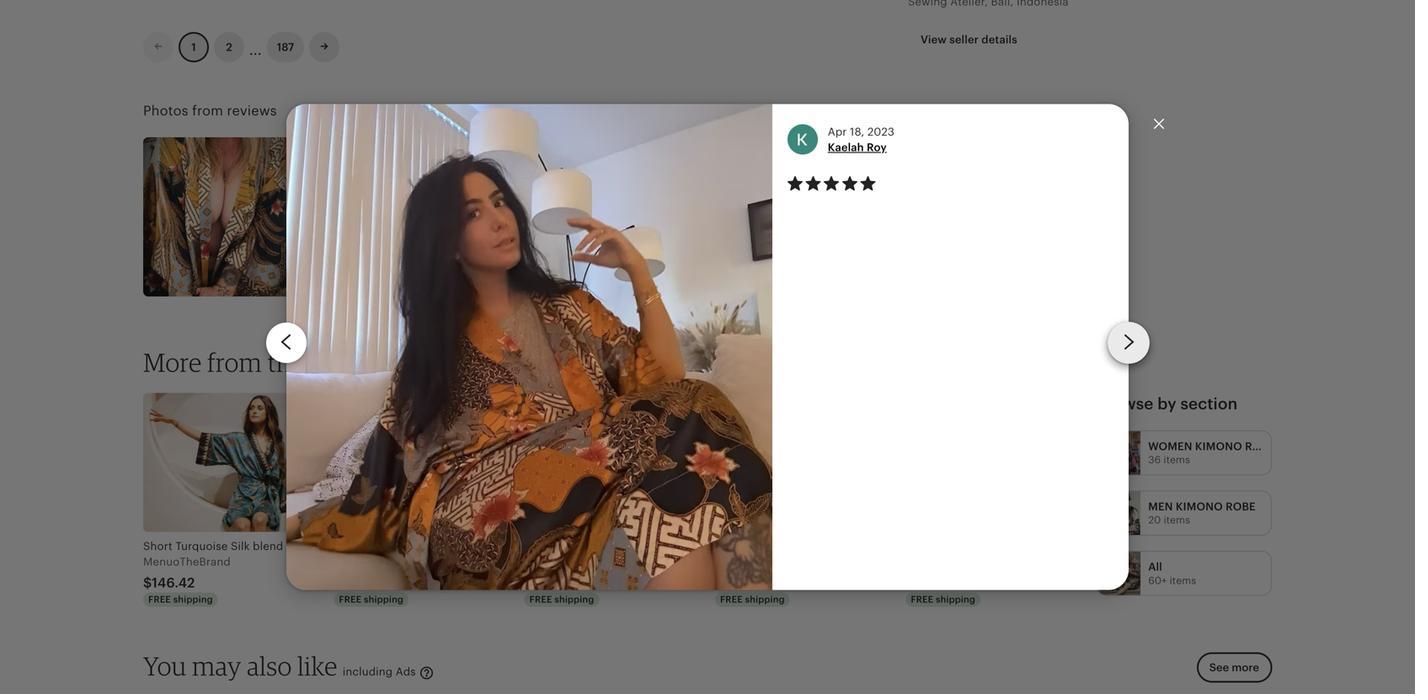 Task type: describe. For each thing, give the bounding box(es) containing it.
robe for women kimono robe
[[1246, 440, 1276, 453]]

$ for short gold silk blend kimono robe boheme, dressing gown woman, honeymoon lounge wear, luxury gift for mothers day, wife girlfriend mom image
[[334, 576, 343, 591]]

short gold silk blend kimono robe boheme, dressing gown woman, honeymoon lounge wear, luxury gift for mothers day, wife girlfriend mom image
[[334, 393, 510, 532]]

shipping for short gold silk blend kimono robe boheme, dressing gown woman, honeymoon lounge wear, luxury gift for mothers day, wife girlfriend mom image
[[364, 595, 404, 605]]

free for short gold silk blend kimono robe boheme, dressing gown woman, honeymoon lounge wear, luxury gift for mothers day, wife girlfriend mom image
[[339, 595, 362, 605]]

187
[[277, 41, 294, 53]]

shipping inside the $ 146.42 free shipping
[[936, 595, 976, 605]]

…
[[249, 34, 262, 59]]

photos from reviews dialog
[[0, 0, 1416, 694]]

silk kimono robe boheme, gold plus size dressing gown woman, long satin honeymoon robe from bali, anniversary gift image
[[525, 393, 700, 532]]

free for black silk blend kimono robe, long satin dressing gown, luxury honeymoon lingerie, plus size bathrobe loungewear, gift for woman from bali image
[[720, 595, 743, 605]]

section
[[1181, 395, 1238, 413]]

items for women
[[1164, 454, 1191, 466]]

roy
[[867, 141, 887, 154]]

kaelah
[[828, 141, 864, 154]]

reviews
[[227, 103, 277, 118]]

$ for silk kimono robe boheme, gold plus size dressing gown woman, long satin honeymoon robe from bali, anniversary gift image
[[525, 576, 533, 591]]

187 link
[[267, 32, 304, 62]]

1 link
[[179, 32, 209, 62]]

146.42 for short gold silk blend kimono robe boheme, dressing gown woman, honeymoon lounge wear, luxury gift for mothers day, wife girlfriend mom image
[[343, 576, 386, 591]]

146.42 inside the $ 146.42 free shipping
[[915, 576, 958, 591]]

black silk blend kimono robe, long satin dressing gown, luxury honeymoon lingerie, plus size bathrobe loungewear, gift for woman from bali image
[[715, 393, 891, 532]]

shipping for black silk blend kimono robe, long satin dressing gown, luxury honeymoon lingerie, plus size bathrobe loungewear, gift for woman from bali image
[[746, 595, 785, 605]]

photos
[[143, 103, 188, 118]]

browse by section
[[1097, 395, 1238, 413]]

$ for black silk blend kimono robe, long satin dressing gown, luxury honeymoon lingerie, plus size bathrobe loungewear, gift for woman from bali image
[[715, 576, 724, 591]]

menuothebrand for short turquoise silk blend kimono robe boheme, dressing gown woman, honeymoon lounge wear, luxury gift for mothers day, wife girlfriend mom image
[[143, 556, 231, 568]]

free inside the $ 146.42 free shipping
[[911, 595, 934, 605]]

kaelah roy link
[[828, 141, 887, 154]]

$ inside the $ 146.42 free shipping
[[906, 576, 915, 591]]

see more listings in the all section image
[[1098, 552, 1141, 595]]

2023
[[868, 126, 895, 138]]

including
[[343, 666, 393, 679]]

free for short turquoise silk blend kimono robe boheme, dressing gown woman, honeymoon lounge wear, luxury gift for mothers day, wife girlfriend mom image
[[148, 595, 171, 605]]

menuothebrand for silk kimono robe boheme, gold plus size dressing gown woman, long satin honeymoon robe from bali, anniversary gift image
[[525, 556, 612, 568]]

menuothebrand $ 146.42 free shipping for short gold silk blend kimono robe boheme, dressing gown woman, honeymoon lounge wear, luxury gift for mothers day, wife girlfriend mom image
[[334, 556, 421, 605]]

more from this shop
[[143, 347, 371, 378]]

women
[[1149, 440, 1193, 453]]

by
[[1158, 395, 1177, 413]]

from for this
[[207, 347, 262, 378]]

kimono for women
[[1196, 440, 1243, 453]]

like
[[297, 651, 338, 682]]

60+
[[1149, 575, 1167, 586]]

menuothebrand for short gold silk blend kimono robe boheme, dressing gown woman, honeymoon lounge wear, luxury gift for mothers day, wife girlfriend mom image
[[334, 556, 421, 568]]



Task type: locate. For each thing, give the bounding box(es) containing it.
1 menuothebrand $ 146.42 free shipping from the left
[[143, 556, 231, 605]]

items right 60+
[[1170, 575, 1197, 586]]

0 horizontal spatial 152.10
[[533, 576, 574, 591]]

robe for men kimono robe
[[1226, 501, 1256, 513]]

menuothebrand
[[143, 556, 231, 568], [334, 556, 421, 568], [525, 556, 612, 568], [715, 556, 803, 568]]

see more listings in the men kimono robe section image
[[1098, 492, 1141, 535]]

from right photos
[[192, 103, 223, 118]]

you may also like including ads
[[143, 651, 419, 682]]

apr 18, 2023 kaelah roy
[[828, 126, 895, 154]]

0 vertical spatial kimono
[[1196, 440, 1243, 453]]

follow
[[414, 356, 448, 369]]

1 menuothebrand from the left
[[143, 556, 231, 568]]

1 shipping from the left
[[173, 595, 213, 605]]

3 shipping from the left
[[555, 595, 594, 605]]

robe
[[1246, 440, 1276, 453], [1226, 501, 1256, 513]]

152.10
[[533, 576, 574, 591], [724, 576, 764, 591]]

1 menuothebrand $ 152.10 free shipping from the left
[[525, 556, 612, 605]]

apr
[[828, 126, 847, 138]]

1 horizontal spatial 152.10
[[724, 576, 764, 591]]

items inside men kimono robe 20 items
[[1164, 515, 1191, 526]]

menuothebrand $ 152.10 free shipping for black silk blend kimono robe, long satin dressing gown, luxury honeymoon lingerie, plus size bathrobe loungewear, gift for woman from bali image
[[715, 556, 803, 605]]

items inside all 60+ items
[[1170, 575, 1197, 586]]

kimono inside women kimono robe 36 items
[[1196, 440, 1243, 453]]

you
[[143, 651, 187, 682]]

4 menuothebrand from the left
[[715, 556, 803, 568]]

women kimono robe 36 items
[[1149, 440, 1276, 466]]

men kimono robe 20 items
[[1149, 501, 1256, 526]]

0 horizontal spatial menuothebrand $ 146.42 free shipping
[[143, 556, 231, 605]]

from
[[192, 103, 223, 118], [207, 347, 262, 378]]

152.10 for silk kimono robe boheme, gold plus size dressing gown woman, long satin honeymoon robe from bali, anniversary gift image
[[533, 576, 574, 591]]

0 horizontal spatial menuothebrand $ 152.10 free shipping
[[525, 556, 612, 605]]

2 menuothebrand $ 146.42 free shipping from the left
[[334, 556, 421, 605]]

menuothebrand $ 146.42 free shipping
[[143, 556, 231, 605], [334, 556, 421, 605]]

2 horizontal spatial 146.42
[[915, 576, 958, 591]]

5 free from the left
[[911, 595, 934, 605]]

2 free from the left
[[339, 595, 362, 605]]

kimono right men
[[1176, 501, 1224, 513]]

18,
[[850, 126, 865, 138]]

shop
[[315, 347, 371, 378]]

1 horizontal spatial 146.42
[[343, 576, 386, 591]]

4 shipping from the left
[[746, 595, 785, 605]]

2 menuothebrand from the left
[[334, 556, 421, 568]]

3 free from the left
[[530, 595, 552, 605]]

2 152.10 from the left
[[724, 576, 764, 591]]

1 vertical spatial items
[[1164, 515, 1191, 526]]

5 $ from the left
[[906, 576, 915, 591]]

menuothebrand $ 146.42 free shipping for short turquoise silk blend kimono robe boheme, dressing gown woman, honeymoon lounge wear, luxury gift for mothers day, wife girlfriend mom image
[[143, 556, 231, 605]]

free
[[148, 595, 171, 605], [339, 595, 362, 605], [530, 595, 552, 605], [720, 595, 743, 605], [911, 595, 934, 605]]

2 $ from the left
[[334, 576, 343, 591]]

more
[[143, 347, 202, 378]]

free for silk kimono robe boheme, gold plus size dressing gown woman, long satin honeymoon robe from bali, anniversary gift image
[[530, 595, 552, 605]]

2 link
[[214, 32, 244, 62]]

this
[[268, 347, 310, 378]]

152.10 for black silk blend kimono robe, long satin dressing gown, luxury honeymoon lingerie, plus size bathrobe loungewear, gift for woman from bali image
[[724, 576, 764, 591]]

ads
[[396, 666, 416, 679]]

2 146.42 from the left
[[343, 576, 386, 591]]

1 vertical spatial from
[[207, 347, 262, 378]]

robe inside women kimono robe 36 items
[[1246, 440, 1276, 453]]

browse
[[1097, 395, 1154, 413]]

kimono
[[1196, 440, 1243, 453], [1176, 501, 1224, 513]]

items for men
[[1164, 515, 1191, 526]]

kimono down section
[[1196, 440, 1243, 453]]

0 vertical spatial robe
[[1246, 440, 1276, 453]]

men
[[1149, 501, 1174, 513]]

146.42
[[152, 576, 195, 591], [343, 576, 386, 591], [915, 576, 958, 591]]

robe inside men kimono robe 20 items
[[1226, 501, 1256, 513]]

menuothebrand for black silk blend kimono robe, long satin dressing gown, luxury honeymoon lingerie, plus size bathrobe loungewear, gift for woman from bali image
[[715, 556, 803, 568]]

1 free from the left
[[148, 595, 171, 605]]

items
[[1164, 454, 1191, 466], [1164, 515, 1191, 526], [1170, 575, 1197, 586]]

1 vertical spatial kimono
[[1176, 501, 1224, 513]]

20
[[1149, 515, 1161, 526]]

2 vertical spatial items
[[1170, 575, 1197, 586]]

all
[[1149, 561, 1163, 574]]

4 free from the left
[[720, 595, 743, 605]]

from left "this"
[[207, 347, 262, 378]]

short turquoise silk blend kimono robe boheme, dressing gown woman, honeymoon lounge wear, luxury gift for mothers day, wife girlfriend mom image
[[143, 393, 319, 532]]

36
[[1149, 454, 1161, 466]]

kimono for men
[[1176, 501, 1224, 513]]

shipping
[[173, 595, 213, 605], [364, 595, 404, 605], [555, 595, 594, 605], [746, 595, 785, 605], [936, 595, 976, 605]]

3 $ from the left
[[525, 576, 533, 591]]

items inside women kimono robe 36 items
[[1164, 454, 1191, 466]]

items down women
[[1164, 454, 1191, 466]]

menuothebrand $ 152.10 free shipping
[[525, 556, 612, 605], [715, 556, 803, 605]]

kimono inside men kimono robe 20 items
[[1176, 501, 1224, 513]]

shipping for silk kimono robe boheme, gold plus size dressing gown woman, long satin honeymoon robe from bali, anniversary gift image
[[555, 595, 594, 605]]

2 shipping from the left
[[364, 595, 404, 605]]

3 menuothebrand from the left
[[525, 556, 612, 568]]

see more listings in the women kimono robe section image
[[1098, 431, 1141, 475]]

2
[[226, 41, 232, 53]]

0 vertical spatial items
[[1164, 454, 1191, 466]]

from for reviews
[[192, 103, 223, 118]]

3 146.42 from the left
[[915, 576, 958, 591]]

also
[[247, 651, 292, 682]]

1 horizontal spatial menuothebrand $ 152.10 free shipping
[[715, 556, 803, 605]]

menuothebrand $ 152.10 free shipping for silk kimono robe boheme, gold plus size dressing gown woman, long satin honeymoon robe from bali, anniversary gift image
[[525, 556, 612, 605]]

photos from reviews
[[143, 103, 277, 118]]

0 horizontal spatial 146.42
[[152, 576, 195, 591]]

0 vertical spatial from
[[192, 103, 223, 118]]

1 146.42 from the left
[[152, 576, 195, 591]]

4 $ from the left
[[715, 576, 724, 591]]

1 horizontal spatial menuothebrand $ 146.42 free shipping
[[334, 556, 421, 605]]

all 60+ items
[[1149, 561, 1197, 586]]

2 menuothebrand $ 152.10 free shipping from the left
[[715, 556, 803, 605]]

shipping for short turquoise silk blend kimono robe boheme, dressing gown woman, honeymoon lounge wear, luxury gift for mothers day, wife girlfriend mom image
[[173, 595, 213, 605]]

$ 146.42 free shipping
[[906, 576, 976, 605]]

$ for short turquoise silk blend kimono robe boheme, dressing gown woman, honeymoon lounge wear, luxury gift for mothers day, wife girlfriend mom image
[[143, 576, 152, 591]]

1 152.10 from the left
[[533, 576, 574, 591]]

146.42 for short turquoise silk blend kimono robe boheme, dressing gown woman, honeymoon lounge wear, luxury gift for mothers day, wife girlfriend mom image
[[152, 576, 195, 591]]

may
[[192, 651, 242, 682]]

$
[[143, 576, 152, 591], [334, 576, 343, 591], [525, 576, 533, 591], [715, 576, 724, 591], [906, 576, 915, 591]]

1 $ from the left
[[143, 576, 152, 591]]

1
[[192, 41, 196, 53]]

1 vertical spatial robe
[[1226, 501, 1256, 513]]

5 shipping from the left
[[936, 595, 976, 605]]

items down men
[[1164, 515, 1191, 526]]

follow button
[[381, 347, 461, 378]]



Task type: vqa. For each thing, say whether or not it's contained in the screenshot.
the "received."
no



